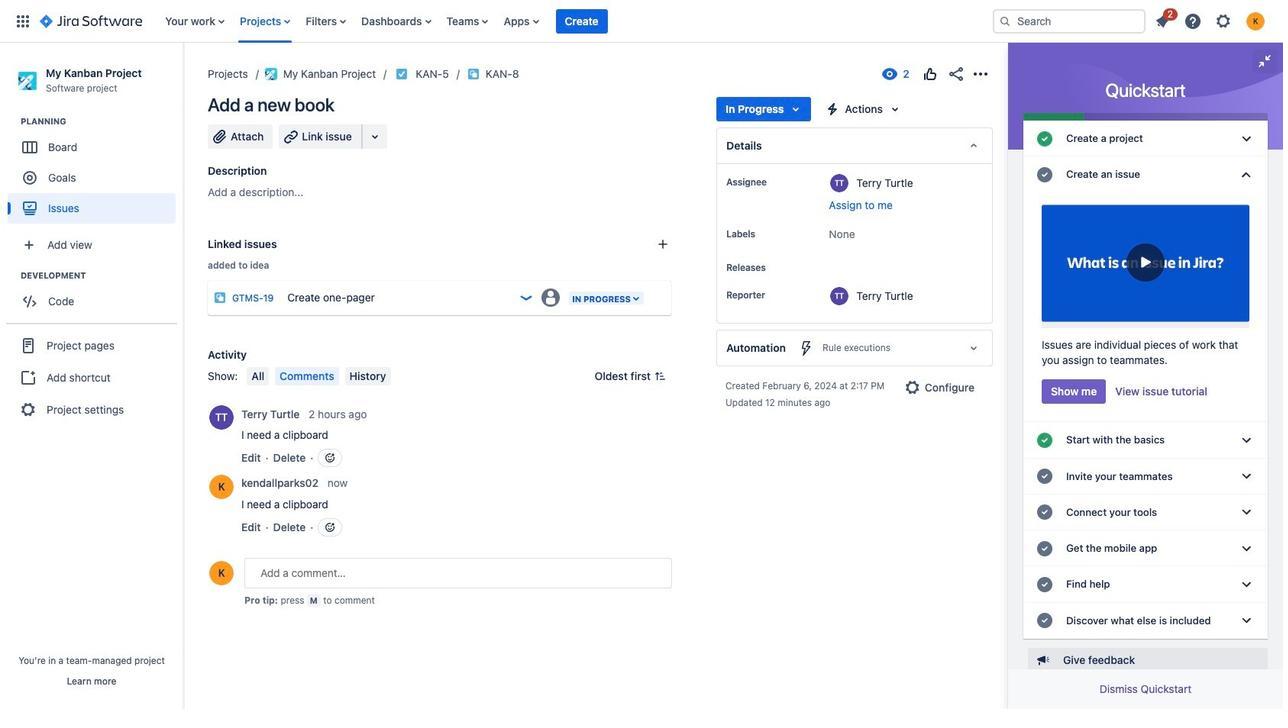 Task type: vqa. For each thing, say whether or not it's contained in the screenshot.
the to inside the Go to custom fields "link"
no



Task type: describe. For each thing, give the bounding box(es) containing it.
add reaction image
[[324, 522, 336, 534]]

sidebar navigation image
[[167, 61, 200, 92]]

subtask image
[[467, 68, 480, 80]]

heading for development icon
[[21, 270, 183, 282]]

minimize image
[[1256, 52, 1274, 70]]

list item inside primary element
[[555, 8, 609, 34]]

more information about kendallparks02 image
[[209, 475, 234, 500]]

issue type: sub-task image
[[214, 292, 226, 304]]

2 vertical spatial group
[[6, 323, 177, 432]]

1 horizontal spatial list
[[1149, 6, 1274, 35]]

Search field
[[993, 9, 1146, 33]]

heading for planning icon
[[21, 115, 183, 128]]

help image
[[1184, 12, 1202, 30]]

appswitcher icon image
[[14, 12, 32, 30]]

0 vertical spatial more information about terry turtle image
[[831, 287, 849, 306]]

copy link to comment image
[[351, 477, 363, 489]]

priority: low image
[[519, 290, 534, 306]]

video poster image
[[1042, 199, 1250, 329]]

group for planning icon
[[8, 115, 183, 229]]

link an issue image
[[657, 238, 669, 251]]

my kanban project image
[[265, 68, 277, 80]]

play video image
[[1127, 244, 1165, 282]]

chevron image
[[1238, 166, 1256, 184]]

1 vertical spatial more information about terry turtle image
[[209, 406, 234, 430]]

0 horizontal spatial list
[[158, 0, 981, 42]]

task image
[[396, 68, 408, 80]]

search image
[[999, 15, 1011, 27]]

details element
[[717, 128, 993, 164]]



Task type: locate. For each thing, give the bounding box(es) containing it.
copy link to issue image
[[516, 67, 528, 79]]

1 vertical spatial heading
[[21, 270, 183, 282]]

group for development icon
[[8, 270, 183, 322]]

sidebar element
[[0, 43, 183, 710]]

1 heading from the top
[[21, 115, 183, 128]]

list up minimize icon
[[1149, 6, 1274, 35]]

your profile and settings image
[[1247, 12, 1265, 30]]

reporter pin to top. only you can see pinned fields. image
[[768, 290, 781, 302]]

chevron image
[[1238, 130, 1256, 148]]

0 horizontal spatial list item
[[555, 8, 609, 34]]

more information about terry turtle image
[[831, 287, 849, 306], [209, 406, 234, 430]]

list item
[[1149, 6, 1178, 33], [555, 8, 609, 34]]

checked image
[[1036, 130, 1054, 148]]

0 vertical spatial heading
[[21, 115, 183, 128]]

automation element
[[717, 330, 993, 367]]

link web pages and more image
[[366, 128, 384, 146]]

development image
[[2, 267, 21, 285]]

heading
[[21, 115, 183, 128], [21, 270, 183, 282]]

add reaction image
[[324, 452, 336, 464]]

more information about terry turtle image up more information about kendallparks02 icon on the bottom left of the page
[[209, 406, 234, 430]]

planning image
[[2, 112, 21, 131]]

vote options: no one has voted for this issue yet. image
[[921, 65, 940, 83]]

checked image
[[1036, 166, 1054, 184]]

None search field
[[993, 9, 1146, 33]]

2 heading from the top
[[21, 270, 183, 282]]

settings image
[[1215, 12, 1233, 30]]

Add a comment… field
[[244, 558, 672, 589]]

primary element
[[9, 0, 981, 42]]

1 horizontal spatial list item
[[1149, 6, 1178, 33]]

0 horizontal spatial more information about terry turtle image
[[209, 406, 234, 430]]

more information about terry turtle image
[[831, 174, 849, 193]]

actions image
[[972, 65, 990, 83]]

menu bar
[[244, 367, 394, 386]]

more information about terry turtle image up automation element
[[831, 287, 849, 306]]

1 horizontal spatial more information about terry turtle image
[[831, 287, 849, 306]]

list up copy link to issue image
[[158, 0, 981, 42]]

notifications image
[[1154, 12, 1172, 30]]

list
[[158, 0, 981, 42], [1149, 6, 1274, 35]]

progress bar
[[1024, 113, 1268, 121]]

1 vertical spatial group
[[8, 270, 183, 322]]

0 vertical spatial group
[[8, 115, 183, 229]]

banner
[[0, 0, 1283, 43]]

goal image
[[23, 171, 37, 185]]

group
[[8, 115, 183, 229], [8, 270, 183, 322], [6, 323, 177, 432]]

jira software image
[[40, 12, 142, 30], [40, 12, 142, 30]]



